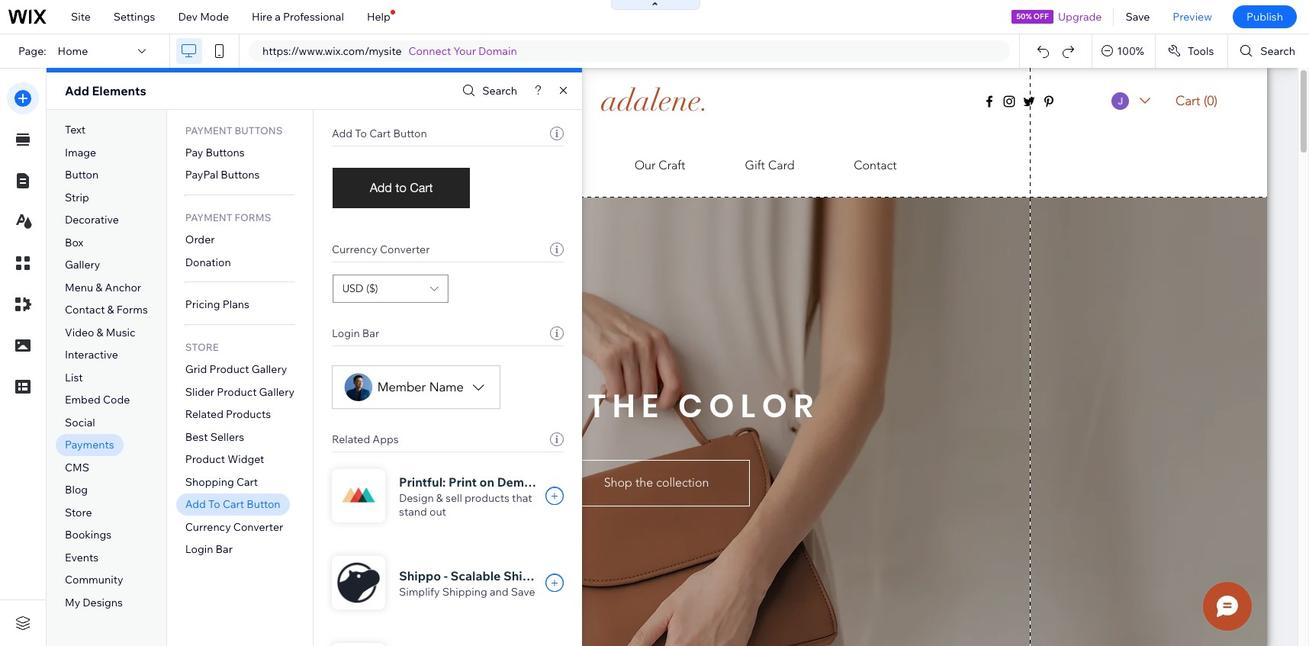 Task type: describe. For each thing, give the bounding box(es) containing it.
printful: print on demand design & sell products that stand out
[[399, 475, 546, 519]]

sell
[[446, 492, 462, 505]]

menu
[[65, 281, 93, 294]]

elements
[[92, 83, 146, 98]]

50% off
[[1017, 11, 1049, 21]]

video & music
[[65, 326, 136, 340]]

shippo
[[399, 569, 441, 584]]

connect
[[409, 44, 451, 58]]

products
[[226, 408, 271, 422]]

apps
[[373, 433, 399, 446]]

print
[[449, 475, 477, 490]]

sellers
[[210, 430, 244, 444]]

publish button
[[1233, 5, 1298, 28]]

0 vertical spatial add to cart button
[[332, 127, 427, 140]]

anchor
[[105, 281, 141, 294]]

demand
[[497, 475, 546, 490]]

video
[[65, 326, 94, 340]]

best
[[185, 430, 208, 444]]

my designs
[[65, 596, 123, 610]]

order
[[185, 233, 215, 247]]

publish
[[1247, 10, 1284, 24]]

events
[[65, 551, 99, 565]]

gallery for slider product gallery
[[259, 385, 295, 399]]

contact & forms
[[65, 303, 148, 317]]

100% button
[[1093, 34, 1155, 68]]

pay buttons
[[185, 146, 245, 159]]

& for menu
[[96, 281, 103, 294]]

product widget
[[185, 453, 264, 467]]

0 horizontal spatial search
[[483, 84, 517, 98]]

payment forms
[[185, 212, 271, 224]]

hire
[[252, 10, 273, 24]]

2 vertical spatial product
[[185, 453, 225, 467]]

community
[[65, 574, 123, 587]]

& for contact
[[107, 303, 114, 317]]

save inside button
[[1126, 10, 1150, 24]]

0 vertical spatial search
[[1261, 44, 1296, 58]]

strip
[[65, 191, 89, 204]]

products
[[465, 492, 510, 505]]

settings
[[114, 10, 155, 24]]

2 vertical spatial cart
[[223, 498, 244, 512]]

tools button
[[1156, 34, 1228, 68]]

0 horizontal spatial store
[[65, 506, 92, 520]]

payment for payment forms
[[185, 212, 232, 224]]

help
[[367, 10, 391, 24]]

embed code
[[65, 393, 130, 407]]

pricing plans
[[185, 298, 249, 312]]

text
[[65, 123, 86, 137]]

professional
[[283, 10, 344, 24]]

0 horizontal spatial currency
[[185, 520, 231, 534]]

image
[[65, 146, 96, 159]]

pay
[[185, 146, 203, 159]]

0 vertical spatial converter
[[380, 243, 430, 256]]

1 vertical spatial button
[[65, 168, 99, 182]]

shippo - scalable shipping simplify shipping and save
[[399, 569, 557, 599]]

gallery for grid product gallery
[[252, 363, 287, 377]]

1 vertical spatial login bar
[[185, 543, 233, 557]]

box
[[65, 236, 83, 249]]

dev
[[178, 10, 198, 24]]

0 vertical spatial gallery
[[65, 258, 100, 272]]

preview
[[1173, 10, 1213, 24]]

1 vertical spatial bar
[[216, 543, 233, 557]]

save button
[[1115, 0, 1162, 34]]

related apps
[[332, 433, 399, 446]]

100%
[[1118, 44, 1145, 58]]

upgrade
[[1059, 10, 1102, 24]]

domain
[[479, 44, 517, 58]]

product for grid
[[209, 363, 249, 377]]

payment for payment buttons
[[185, 124, 232, 136]]

1 vertical spatial shipping
[[442, 585, 488, 599]]

0 horizontal spatial login
[[185, 543, 213, 557]]

1 vertical spatial converter
[[233, 520, 283, 534]]

blog
[[65, 483, 88, 497]]

code
[[103, 393, 130, 407]]

menu & anchor
[[65, 281, 141, 294]]

best sellers
[[185, 430, 244, 444]]

grid
[[185, 363, 207, 377]]

1 vertical spatial add
[[332, 127, 353, 140]]

social
[[65, 416, 95, 430]]

0 vertical spatial add
[[65, 83, 89, 98]]

a
[[275, 10, 281, 24]]

that
[[512, 492, 532, 505]]

tools
[[1188, 44, 1215, 58]]

payment buttons
[[185, 124, 283, 136]]

related for related products
[[185, 408, 224, 422]]

product for slider
[[217, 385, 257, 399]]



Task type: vqa. For each thing, say whether or not it's contained in the screenshot.
"Available."
no



Task type: locate. For each thing, give the bounding box(es) containing it.
0 horizontal spatial currency converter
[[185, 520, 283, 534]]

& for video
[[97, 326, 104, 340]]

1 horizontal spatial save
[[1126, 10, 1150, 24]]

bookings
[[65, 529, 112, 542]]

0 horizontal spatial related
[[185, 408, 224, 422]]

buttons
[[235, 124, 283, 136], [206, 146, 245, 159], [221, 168, 260, 182]]

dev mode
[[178, 10, 229, 24]]

1 horizontal spatial search button
[[1229, 34, 1310, 68]]

0 horizontal spatial add to cart button
[[185, 498, 281, 512]]

2 horizontal spatial button
[[393, 127, 427, 140]]

shopping cart
[[185, 475, 258, 489]]

1 horizontal spatial to
[[355, 127, 367, 140]]

add elements
[[65, 83, 146, 98]]

buttons for paypal buttons
[[221, 168, 260, 182]]

and
[[490, 585, 509, 599]]

0 horizontal spatial button
[[65, 168, 99, 182]]

1 horizontal spatial forms
[[235, 212, 271, 224]]

0 horizontal spatial to
[[208, 498, 220, 512]]

0 vertical spatial forms
[[235, 212, 271, 224]]

0 vertical spatial currency
[[332, 243, 378, 256]]

0 horizontal spatial save
[[511, 585, 535, 599]]

search button down publish button
[[1229, 34, 1310, 68]]

0 vertical spatial currency converter
[[332, 243, 430, 256]]

off
[[1034, 11, 1049, 21]]

0 vertical spatial related
[[185, 408, 224, 422]]

& left 'sell' in the bottom left of the page
[[436, 492, 443, 505]]

1 vertical spatial add to cart button
[[185, 498, 281, 512]]

1 horizontal spatial add to cart button
[[332, 127, 427, 140]]

search button
[[1229, 34, 1310, 68], [459, 80, 517, 102]]

payments
[[65, 438, 114, 452]]

store down blog
[[65, 506, 92, 520]]

0 vertical spatial button
[[393, 127, 427, 140]]

https://www.wix.com/mysite
[[263, 44, 402, 58]]

0 horizontal spatial forms
[[117, 303, 148, 317]]

save right and
[[511, 585, 535, 599]]

buttons for pay buttons
[[206, 146, 245, 159]]

product up shopping
[[185, 453, 225, 467]]

donation
[[185, 255, 231, 269]]

0 horizontal spatial search button
[[459, 80, 517, 102]]

buttons up the pay buttons
[[235, 124, 283, 136]]

shipping up and
[[504, 569, 557, 584]]

1 horizontal spatial converter
[[380, 243, 430, 256]]

pricing
[[185, 298, 220, 312]]

slider
[[185, 385, 215, 399]]

1 vertical spatial login
[[185, 543, 213, 557]]

payment up "order"
[[185, 212, 232, 224]]

forms down paypal buttons
[[235, 212, 271, 224]]

related
[[185, 408, 224, 422], [332, 433, 370, 446]]

1 vertical spatial cart
[[237, 475, 258, 489]]

1 vertical spatial forms
[[117, 303, 148, 317]]

2 vertical spatial button
[[247, 498, 281, 512]]

currency
[[332, 243, 378, 256], [185, 520, 231, 534]]

0 vertical spatial product
[[209, 363, 249, 377]]

button
[[393, 127, 427, 140], [65, 168, 99, 182], [247, 498, 281, 512]]

scalable
[[451, 569, 501, 584]]

site
[[71, 10, 91, 24]]

0 horizontal spatial converter
[[233, 520, 283, 534]]

1 horizontal spatial currency converter
[[332, 243, 430, 256]]

shipping down scalable
[[442, 585, 488, 599]]

decorative
[[65, 213, 119, 227]]

list
[[65, 371, 83, 385]]

search down domain
[[483, 84, 517, 98]]

1 vertical spatial to
[[208, 498, 220, 512]]

bar
[[362, 327, 379, 340], [216, 543, 233, 557]]

related products
[[185, 408, 271, 422]]

save inside shippo - scalable shipping simplify shipping and save
[[511, 585, 535, 599]]

printful:
[[399, 475, 446, 490]]

0 vertical spatial shipping
[[504, 569, 557, 584]]

related down the slider
[[185, 408, 224, 422]]

paypal
[[185, 168, 218, 182]]

add to cart button
[[332, 127, 427, 140], [185, 498, 281, 512]]

1 horizontal spatial related
[[332, 433, 370, 446]]

1 horizontal spatial login
[[332, 327, 360, 340]]

2 vertical spatial buttons
[[221, 168, 260, 182]]

your
[[454, 44, 476, 58]]

login
[[332, 327, 360, 340], [185, 543, 213, 557]]

product down grid product gallery
[[217, 385, 257, 399]]

embed
[[65, 393, 101, 407]]

plans
[[223, 298, 249, 312]]

grid product gallery
[[185, 363, 287, 377]]

shipping
[[504, 569, 557, 584], [442, 585, 488, 599]]

buttons for payment buttons
[[235, 124, 283, 136]]

product
[[209, 363, 249, 377], [217, 385, 257, 399], [185, 453, 225, 467]]

1 horizontal spatial store
[[185, 341, 219, 354]]

gallery up products on the left of the page
[[259, 385, 295, 399]]

designs
[[83, 596, 123, 610]]

slider product gallery
[[185, 385, 295, 399]]

0 vertical spatial search button
[[1229, 34, 1310, 68]]

0 vertical spatial save
[[1126, 10, 1150, 24]]

1 vertical spatial product
[[217, 385, 257, 399]]

save up 100%
[[1126, 10, 1150, 24]]

paypal buttons
[[185, 168, 260, 182]]

cart
[[370, 127, 391, 140], [237, 475, 258, 489], [223, 498, 244, 512]]

0 vertical spatial login
[[332, 327, 360, 340]]

& inside printful: print on demand design & sell products that stand out
[[436, 492, 443, 505]]

1 vertical spatial currency
[[185, 520, 231, 534]]

payment up the pay buttons
[[185, 124, 232, 136]]

on
[[480, 475, 495, 490]]

home
[[58, 44, 88, 58]]

1 vertical spatial search
[[483, 84, 517, 98]]

0 vertical spatial buttons
[[235, 124, 283, 136]]

1 payment from the top
[[185, 124, 232, 136]]

gallery
[[65, 258, 100, 272], [252, 363, 287, 377], [259, 385, 295, 399]]

hire a professional
[[252, 10, 344, 24]]

buttons up paypal buttons
[[206, 146, 245, 159]]

1 horizontal spatial shipping
[[504, 569, 557, 584]]

0 vertical spatial store
[[185, 341, 219, 354]]

stand
[[399, 505, 427, 519]]

related left 'apps' on the left bottom of page
[[332, 433, 370, 446]]

to
[[355, 127, 367, 140], [208, 498, 220, 512]]

1 vertical spatial gallery
[[252, 363, 287, 377]]

shopping
[[185, 475, 234, 489]]

out
[[430, 505, 446, 519]]

design
[[399, 492, 434, 505]]

my
[[65, 596, 80, 610]]

simplify
[[399, 585, 440, 599]]

store up grid at left
[[185, 341, 219, 354]]

& down menu & anchor at the top left of page
[[107, 303, 114, 317]]

1 horizontal spatial add
[[185, 498, 206, 512]]

gallery up slider product gallery
[[252, 363, 287, 377]]

0 vertical spatial to
[[355, 127, 367, 140]]

&
[[96, 281, 103, 294], [107, 303, 114, 317], [97, 326, 104, 340], [436, 492, 443, 505]]

mode
[[200, 10, 229, 24]]

store
[[185, 341, 219, 354], [65, 506, 92, 520]]

1 vertical spatial search button
[[459, 80, 517, 102]]

forms down anchor
[[117, 303, 148, 317]]

product up slider product gallery
[[209, 363, 249, 377]]

1 vertical spatial related
[[332, 433, 370, 446]]

1 horizontal spatial search
[[1261, 44, 1296, 58]]

search button down domain
[[459, 80, 517, 102]]

2 vertical spatial add
[[185, 498, 206, 512]]

0 horizontal spatial shipping
[[442, 585, 488, 599]]

1 horizontal spatial button
[[247, 498, 281, 512]]

gallery up menu
[[65, 258, 100, 272]]

https://www.wix.com/mysite connect your domain
[[263, 44, 517, 58]]

2 horizontal spatial add
[[332, 127, 353, 140]]

& right menu
[[96, 281, 103, 294]]

2 payment from the top
[[185, 212, 232, 224]]

0 vertical spatial bar
[[362, 327, 379, 340]]

music
[[106, 326, 136, 340]]

save
[[1126, 10, 1150, 24], [511, 585, 535, 599]]

1 vertical spatial currency converter
[[185, 520, 283, 534]]

interactive
[[65, 348, 118, 362]]

1 horizontal spatial login bar
[[332, 327, 379, 340]]

0 vertical spatial payment
[[185, 124, 232, 136]]

forms
[[235, 212, 271, 224], [117, 303, 148, 317]]

0 vertical spatial cart
[[370, 127, 391, 140]]

contact
[[65, 303, 105, 317]]

search down publish
[[1261, 44, 1296, 58]]

1 horizontal spatial currency
[[332, 243, 378, 256]]

50%
[[1017, 11, 1032, 21]]

widget
[[228, 453, 264, 467]]

preview button
[[1162, 0, 1224, 34]]

add
[[65, 83, 89, 98], [332, 127, 353, 140], [185, 498, 206, 512]]

& right the video
[[97, 326, 104, 340]]

0 horizontal spatial add
[[65, 83, 89, 98]]

1 vertical spatial save
[[511, 585, 535, 599]]

1 vertical spatial buttons
[[206, 146, 245, 159]]

-
[[444, 569, 448, 584]]

0 horizontal spatial login bar
[[185, 543, 233, 557]]

payment
[[185, 124, 232, 136], [185, 212, 232, 224]]

1 vertical spatial payment
[[185, 212, 232, 224]]

login bar
[[332, 327, 379, 340], [185, 543, 233, 557]]

2 vertical spatial gallery
[[259, 385, 295, 399]]

1 vertical spatial store
[[65, 506, 92, 520]]

converter
[[380, 243, 430, 256], [233, 520, 283, 534]]

related for related apps
[[332, 433, 370, 446]]

1 horizontal spatial bar
[[362, 327, 379, 340]]

0 horizontal spatial bar
[[216, 543, 233, 557]]

buttons down the pay buttons
[[221, 168, 260, 182]]

cms
[[65, 461, 89, 475]]

0 vertical spatial login bar
[[332, 327, 379, 340]]



